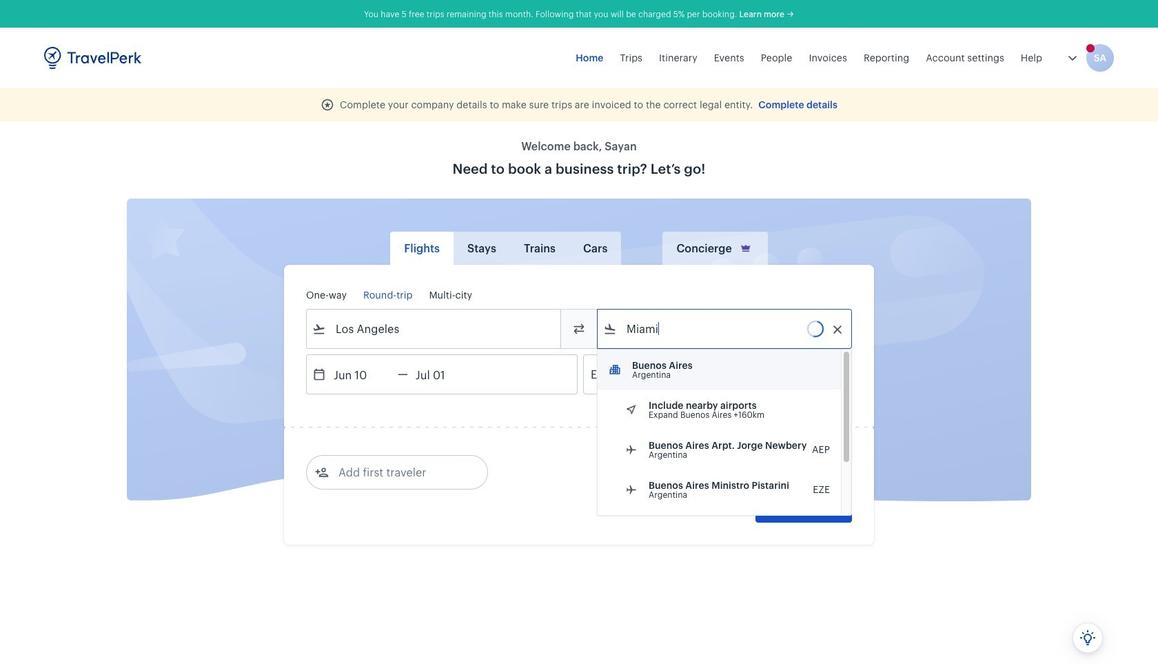 Task type: locate. For each thing, give the bounding box(es) containing it.
Add first traveler search field
[[329, 461, 472, 483]]

Return text field
[[408, 355, 480, 394]]

From search field
[[326, 318, 543, 340]]



Task type: describe. For each thing, give the bounding box(es) containing it.
To search field
[[617, 318, 834, 340]]

Depart text field
[[326, 355, 398, 394]]



